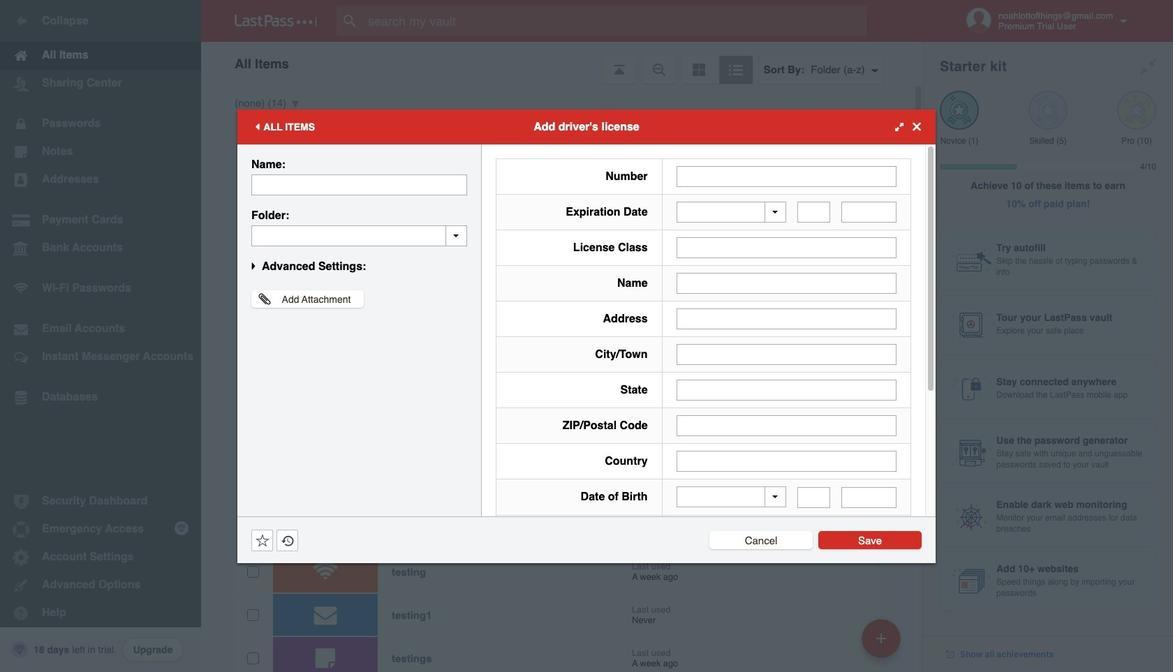 Task type: locate. For each thing, give the bounding box(es) containing it.
None text field
[[251, 225, 467, 246], [676, 344, 897, 365], [797, 487, 830, 508], [841, 487, 897, 508], [251, 225, 467, 246], [676, 344, 897, 365], [797, 487, 830, 508], [841, 487, 897, 508]]

new item navigation
[[857, 615, 909, 672]]

None text field
[[676, 166, 897, 187], [251, 174, 467, 195], [797, 202, 830, 223], [841, 202, 897, 223], [676, 237, 897, 258], [676, 273, 897, 294], [676, 309, 897, 330], [676, 380, 897, 401], [676, 415, 897, 436], [676, 451, 897, 472], [676, 166, 897, 187], [251, 174, 467, 195], [797, 202, 830, 223], [841, 202, 897, 223], [676, 237, 897, 258], [676, 273, 897, 294], [676, 309, 897, 330], [676, 380, 897, 401], [676, 415, 897, 436], [676, 451, 897, 472]]

main navigation navigation
[[0, 0, 201, 672]]

search my vault text field
[[337, 6, 894, 36]]

dialog
[[237, 109, 936, 672]]



Task type: describe. For each thing, give the bounding box(es) containing it.
Search search field
[[337, 6, 894, 36]]

vault options navigation
[[201, 42, 923, 84]]

new item image
[[876, 634, 886, 643]]

lastpass image
[[235, 15, 317, 27]]



